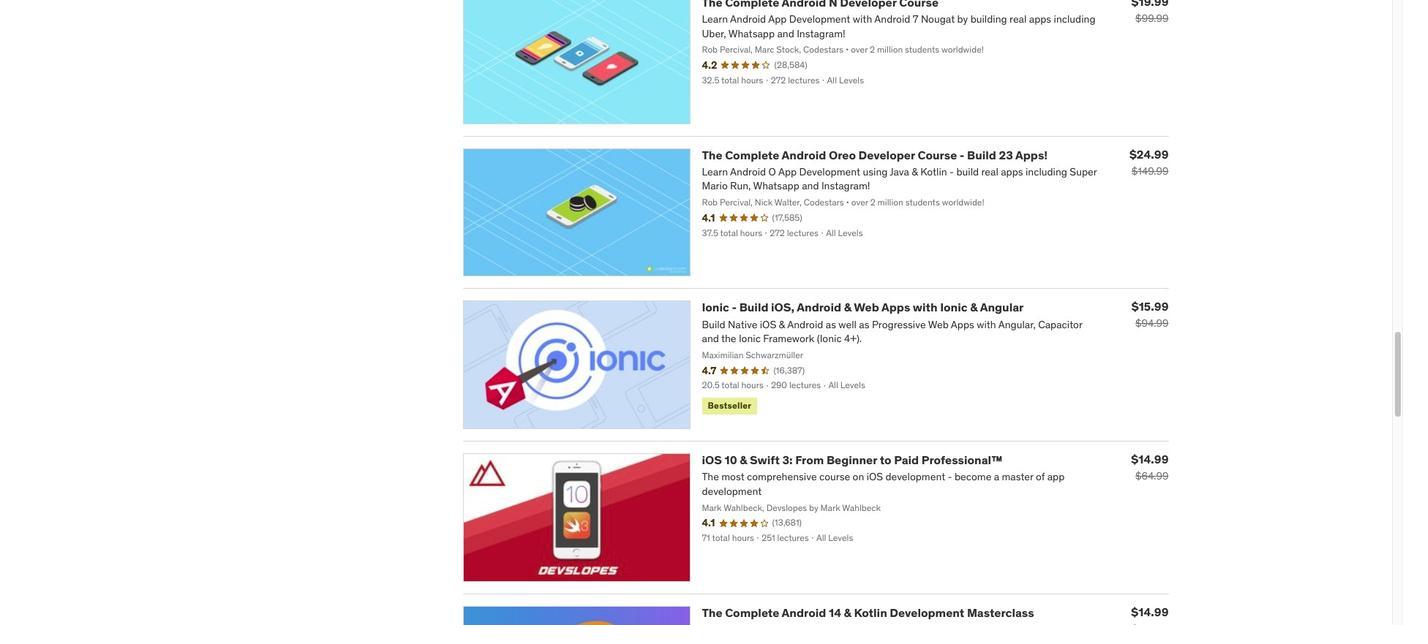 Task type: describe. For each thing, give the bounding box(es) containing it.
ionic - build ios, android & web apps with ionic & angular link
[[702, 300, 1024, 315]]

kotlin
[[854, 606, 888, 621]]

beginner
[[827, 453, 878, 468]]

ios 10 & swift 3: from beginner to paid professional™
[[702, 453, 1003, 468]]

ionic - build ios, android & web apps with ionic & angular
[[702, 300, 1024, 315]]

android for 14
[[782, 606, 827, 621]]

$15.99 $94.99
[[1132, 300, 1169, 330]]

& left web
[[844, 300, 852, 315]]

3:
[[783, 453, 793, 468]]

angular
[[981, 300, 1024, 315]]

apps
[[882, 300, 911, 315]]

$15.99
[[1132, 300, 1169, 314]]

$99.99
[[1136, 12, 1169, 25]]

$149.99
[[1132, 164, 1169, 178]]

complete for the complete android oreo developer course - build 23 apps!
[[725, 148, 780, 162]]

the complete android oreo developer course - build 23 apps! link
[[702, 148, 1048, 162]]

course
[[918, 148, 958, 162]]

$24.99
[[1130, 147, 1169, 161]]

development
[[890, 606, 965, 621]]

2 ionic from the left
[[941, 300, 968, 315]]

to
[[880, 453, 892, 468]]

$94.99
[[1136, 317, 1169, 330]]

swift
[[750, 453, 780, 468]]

ios,
[[772, 300, 795, 315]]

0 vertical spatial build
[[968, 148, 997, 162]]

14
[[829, 606, 842, 621]]

$14.99 for $14.99 $64.99
[[1132, 452, 1169, 467]]

& right 14 at the bottom
[[844, 606, 852, 621]]

web
[[854, 300, 880, 315]]

ios
[[702, 453, 722, 468]]

0 vertical spatial -
[[960, 148, 965, 162]]



Task type: vqa. For each thing, say whether or not it's contained in the screenshot.
on
no



Task type: locate. For each thing, give the bounding box(es) containing it.
1 vertical spatial android
[[797, 300, 842, 315]]

build left 23 on the top right of the page
[[968, 148, 997, 162]]

&
[[844, 300, 852, 315], [971, 300, 978, 315], [740, 453, 748, 468], [844, 606, 852, 621]]

paid
[[895, 453, 920, 468]]

1 $14.99 from the top
[[1132, 452, 1169, 467]]

1 vertical spatial the
[[702, 606, 723, 621]]

& right 10
[[740, 453, 748, 468]]

ionic
[[702, 300, 730, 315], [941, 300, 968, 315]]

android
[[782, 148, 827, 162], [797, 300, 842, 315], [782, 606, 827, 621]]

1 horizontal spatial -
[[960, 148, 965, 162]]

complete for the complete android 14 & kotlin development masterclass
[[725, 606, 780, 621]]

ios 10 & swift 3: from beginner to paid professional™ link
[[702, 453, 1003, 468]]

$14.99
[[1132, 452, 1169, 467], [1132, 605, 1169, 620]]

0 horizontal spatial ionic
[[702, 300, 730, 315]]

1 horizontal spatial build
[[968, 148, 997, 162]]

build left ios,
[[740, 300, 769, 315]]

0 horizontal spatial -
[[732, 300, 737, 315]]

ionic left ios,
[[702, 300, 730, 315]]

- right course
[[960, 148, 965, 162]]

1 vertical spatial complete
[[725, 606, 780, 621]]

the for the complete android oreo developer course - build 23 apps!
[[702, 148, 723, 162]]

1 ionic from the left
[[702, 300, 730, 315]]

1 complete from the top
[[725, 148, 780, 162]]

0 vertical spatial complete
[[725, 148, 780, 162]]

the complete android 14 & kotlin development masterclass link
[[702, 606, 1035, 621]]

$64.99
[[1136, 470, 1169, 483]]

the
[[702, 148, 723, 162], [702, 606, 723, 621]]

android left 14 at the bottom
[[782, 606, 827, 621]]

-
[[960, 148, 965, 162], [732, 300, 737, 315]]

0 horizontal spatial build
[[740, 300, 769, 315]]

masterclass
[[968, 606, 1035, 621]]

0 vertical spatial $14.99
[[1132, 452, 1169, 467]]

$14.99 $64.99
[[1132, 452, 1169, 483]]

0 vertical spatial the
[[702, 148, 723, 162]]

2 the from the top
[[702, 606, 723, 621]]

2 complete from the top
[[725, 606, 780, 621]]

2 $14.99 from the top
[[1132, 605, 1169, 620]]

$24.99 $149.99
[[1130, 147, 1169, 178]]

build
[[968, 148, 997, 162], [740, 300, 769, 315]]

2 vertical spatial android
[[782, 606, 827, 621]]

android left oreo
[[782, 148, 827, 162]]

oreo
[[829, 148, 856, 162]]

1 the from the top
[[702, 148, 723, 162]]

complete
[[725, 148, 780, 162], [725, 606, 780, 621]]

10
[[725, 453, 738, 468]]

developer
[[859, 148, 916, 162]]

23
[[1000, 148, 1014, 162]]

from
[[796, 453, 824, 468]]

professional™
[[922, 453, 1003, 468]]

ionic right with
[[941, 300, 968, 315]]

1 vertical spatial build
[[740, 300, 769, 315]]

1 vertical spatial -
[[732, 300, 737, 315]]

with
[[913, 300, 938, 315]]

the for the complete android 14 & kotlin development masterclass
[[702, 606, 723, 621]]

the complete android oreo developer course - build 23 apps!
[[702, 148, 1048, 162]]

1 vertical spatial $14.99
[[1132, 605, 1169, 620]]

apps!
[[1016, 148, 1048, 162]]

android right ios,
[[797, 300, 842, 315]]

& left angular
[[971, 300, 978, 315]]

$14.99 for $14.99
[[1132, 605, 1169, 620]]

0 vertical spatial android
[[782, 148, 827, 162]]

1 horizontal spatial ionic
[[941, 300, 968, 315]]

- left ios,
[[732, 300, 737, 315]]

the complete android 14 & kotlin development masterclass
[[702, 606, 1035, 621]]

android for oreo
[[782, 148, 827, 162]]



